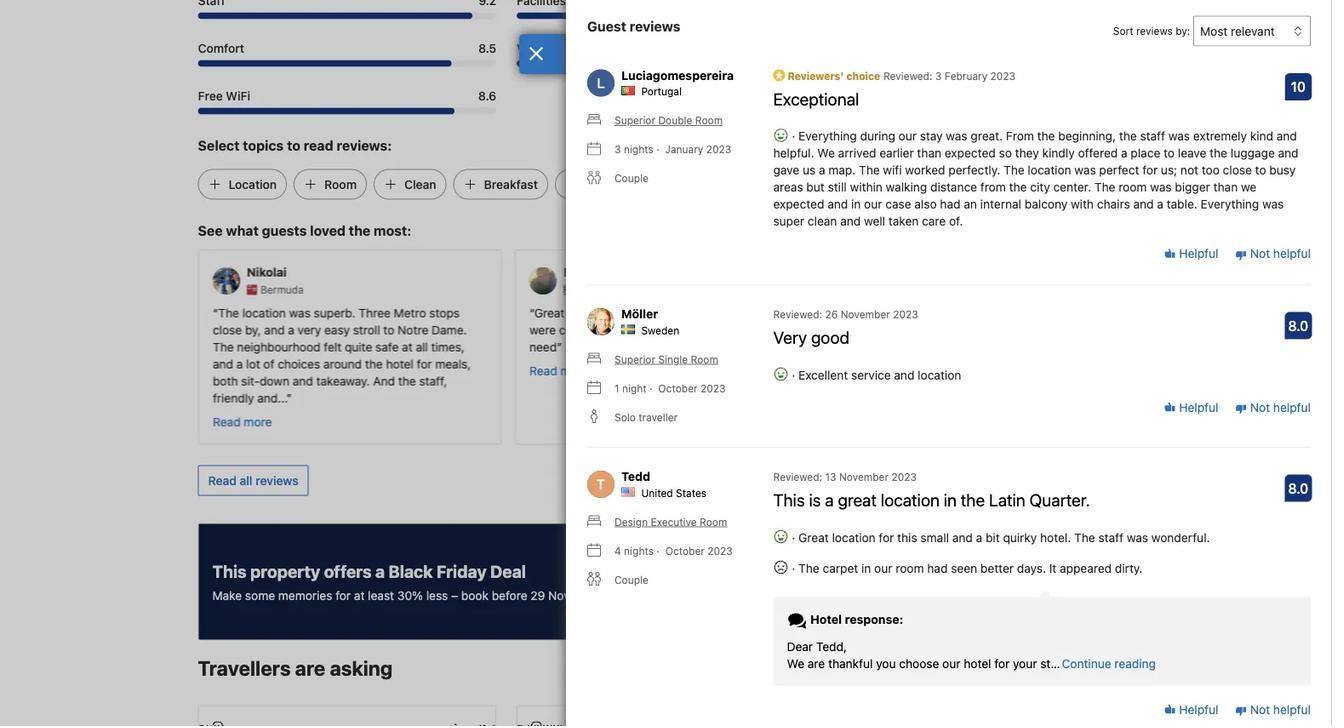 Task type: locate. For each thing, give the bounding box(es) containing it.
of right lot
[[263, 357, 274, 371]]

location down kindly
[[1028, 163, 1072, 177]]

united states
[[641, 487, 707, 499]]

3 up bathroom
[[615, 143, 621, 155]]

close inside "everything during our stay was great. from the beginning, the staff was extremely kind and helpful. we arrived earlier than expected so they kindly offered a place to leave the luggage and gave us a map. the wifi worked perfectly. the location was perfect for us; not too close to busy areas but still within walking distance from the city center. the room was bigger than we expected and in our case also had an internal balcony with chairs and a table. everything was super clean and well taken care of."
[[1223, 163, 1252, 177]]

1 vertical spatial bit
[[986, 530, 1000, 544]]

was down offered
[[1075, 163, 1096, 177]]

0 vertical spatial clean
[[808, 214, 837, 228]]

1 vertical spatial all
[[240, 473, 252, 487]]

mansha
[[563, 265, 609, 279]]

1 not helpful button from the top
[[1236, 245, 1311, 262]]

to inside " the location was superb.  three metro stops close by, and a very easy stroll to notre dame. the neighbourhood felt quite safe at all times, and a lot of choices around the hotel for meals, both sit-down and takeaway.  and the staff, friendly and...
[[383, 323, 394, 337]]

a right is
[[825, 490, 834, 510]]

1 not from the top
[[1251, 247, 1270, 261]]

read more button down friendly
[[212, 413, 272, 430]]

1 horizontal spatial hotel
[[964, 656, 992, 670]]

1 vertical spatial very
[[774, 327, 807, 347]]

0 horizontal spatial we
[[787, 656, 805, 670]]

1 horizontal spatial very
[[851, 306, 876, 320]]

sort
[[1114, 25, 1134, 37]]

0 vertical spatial at
[[402, 340, 412, 354]]

1 horizontal spatial room
[[1119, 180, 1147, 194]]

0 horizontal spatial very
[[297, 323, 321, 337]]

night
[[622, 382, 647, 394]]

helpful button for excellent service and location
[[1164, 399, 1219, 416]]

1 horizontal spatial expected
[[945, 146, 996, 160]]

helpful for everything during our stay was great. from the beginning, the staff was extremely kind and helpful. we arrived earlier than expected so they kindly offered a place to leave the luggage and gave us a map. the wifi worked perfectly. the location was perfect for us; not too close to busy areas but still within walking distance from the city center. the room was bigger than we expected and in our case also had an internal balcony with chairs and a table. everything was super clean and well taken care of.
[[1176, 247, 1219, 261]]

reviews:
[[337, 137, 392, 153]]

we inside "everything during our stay was great. from the beginning, the staff was extremely kind and helpful. we arrived earlier than expected so they kindly offered a place to leave the luggage and gave us a map. the wifi worked perfectly. the location was perfect for us; not too close to busy areas but still within walking distance from the city center. the room was bigger than we expected and in our case also had an internal balcony with chairs and a table. everything was super clean and well taken care of."
[[818, 146, 835, 160]]

3 " from the left
[[846, 306, 851, 320]]

superior single room link
[[587, 351, 719, 367]]

room down states
[[700, 516, 727, 528]]

0 vertical spatial you
[[753, 323, 773, 337]]

friday
[[437, 562, 487, 582]]

2 vertical spatial reviewed:
[[774, 471, 823, 483]]

read more button for the location was superb.  three metro stops close by, and a very easy stroll to notre dame. the neighbourhood felt quite safe at all times, and a lot of choices around the hotel for meals, both sit-down and takeaway.  and the staff, friendly and...
[[212, 413, 272, 430]]

1 superior from the top
[[615, 114, 656, 126]]

but up service
[[846, 340, 864, 354]]

united kingdom image
[[563, 285, 573, 295]]

0 vertical spatial see
[[198, 222, 223, 238]]

comfortable
[[918, 340, 984, 354]]

0 horizontal spatial all
[[240, 473, 252, 487]]

1 horizontal spatial bit
[[986, 530, 1000, 544]]

· down reviewed: 13 november 2023
[[792, 530, 795, 544]]

november
[[841, 308, 890, 320], [839, 471, 889, 483]]

·
[[789, 129, 799, 143], [657, 143, 660, 155], [792, 368, 795, 382], [650, 382, 653, 394], [792, 530, 795, 544], [657, 545, 660, 557], [792, 561, 795, 575]]

all down notre at the top left of the page
[[415, 340, 428, 354]]

helpful button for everything during our stay was great. from the beginning, the staff was extremely kind and helpful. we arrived earlier than expected so they kindly offered a place to leave the luggage and gave us a map. the wifi worked perfectly. the location was perfect for us; not too close to busy areas but still within walking distance from the city center. the room was bigger than we expected and in our case also had an internal balcony with chairs and a table. everything was super clean and well taken care of.
[[1164, 245, 1219, 262]]

had down distance
[[940, 197, 961, 211]]

clean
[[808, 214, 837, 228], [559, 323, 588, 337]]

taken
[[889, 214, 919, 228]]

value for money 8.1 meter
[[517, 60, 816, 67]]

clean right the super
[[808, 214, 837, 228]]

helpful for excellent service and location
[[1176, 400, 1219, 414]]

1 vertical spatial november
[[839, 471, 889, 483]]

reviews left by:
[[1137, 25, 1173, 37]]

tidy
[[615, 323, 636, 337]]

reviewers'
[[788, 70, 844, 82]]

expected
[[945, 146, 996, 160], [774, 197, 825, 211]]

read more down friendly
[[212, 415, 272, 429]]

was down bermuda
[[289, 306, 310, 320]]

2 horizontal spatial in
[[944, 490, 957, 510]]

1 horizontal spatial see
[[1041, 662, 1062, 676]]

2 horizontal spatial read more
[[846, 364, 905, 378]]

for up staff,
[[416, 357, 432, 371]]

1 " from the left
[[212, 306, 218, 320]]

reviews
[[630, 18, 681, 34], [1137, 25, 1173, 37], [256, 473, 299, 487]]

close
[[1223, 163, 1252, 177], [212, 323, 242, 337]]

kingdom up nice
[[928, 284, 971, 296]]

a
[[1121, 146, 1128, 160], [819, 163, 826, 177], [1157, 197, 1164, 211], [1020, 306, 1027, 320], [288, 323, 294, 337], [236, 357, 243, 371], [825, 490, 834, 510], [976, 530, 983, 544], [375, 562, 385, 582]]

0 horizontal spatial 3
[[615, 143, 621, 155]]

1 horizontal spatial you
[[876, 656, 896, 670]]

0 vertical spatial close
[[1223, 163, 1252, 177]]

everything during our stay was great. from the beginning, the staff was extremely kind and helpful. we arrived earlier than expected so they kindly offered a place to leave the luggage and gave us a map. the wifi worked perfectly. the location was perfect for us; not too close to busy areas but still within walking distance from the city center. the room was bigger than we expected and in our case also had an internal balcony with chairs and a table. everything was super clean and well taken care of.
[[774, 129, 1299, 228]]

2 kingdom from the left
[[928, 284, 971, 296]]

but
[[807, 180, 825, 194], [846, 340, 864, 354]]

2 horizontal spatial "
[[846, 306, 851, 320]]

a right us
[[819, 163, 826, 177]]

0 horizontal spatial reviews
[[256, 473, 299, 487]]

hotel down safe
[[386, 357, 413, 371]]

location up "this"
[[881, 490, 940, 510]]

reviewed: up very good
[[774, 308, 823, 320]]

free
[[198, 89, 223, 103]]

room down "this"
[[896, 561, 924, 575]]

3 not from the top
[[1251, 703, 1270, 717]]

close image
[[529, 47, 544, 60]]

for inside dear tedd, we are thankful you choose our hotel for your st… continue reading
[[995, 656, 1010, 670]]

1 vertical spatial nights
[[624, 545, 654, 557]]

nights for luciagomespereira
[[624, 143, 654, 155]]

1 horizontal spatial very
[[915, 306, 939, 320]]

staff 9.2 meter
[[198, 12, 497, 19]]

the up and
[[365, 357, 383, 371]]

2 horizontal spatial more
[[877, 364, 905, 378]]

they
[[1015, 146, 1039, 160]]

design executive room link
[[587, 514, 727, 529]]

so
[[999, 146, 1012, 160]]

a inside " very clean, very nice staff and a great value. room furnishings are bit small if of larger stature but certainly comfortable (110kg/190cm tall).
[[1020, 306, 1027, 320]]

safe
[[375, 340, 398, 354]]

· down "design executive room" link on the bottom
[[657, 545, 660, 557]]

great inside " great location staff were really helpful rooms were clean and tidy and have everything you need
[[534, 306, 564, 320]]

room for tedd
[[700, 516, 727, 528]]

2 vertical spatial helpful button
[[1164, 701, 1219, 718]]

are inside " very clean, very nice staff and a great value. room furnishings are bit small if of larger stature but certainly comfortable (110kg/190cm tall).
[[945, 323, 962, 337]]

1 vertical spatial than
[[1214, 180, 1238, 194]]

0 vertical spatial had
[[940, 197, 961, 211]]

" inside " the location was superb.  three metro stops close by, and a very easy stroll to notre dame. the neighbourhood felt quite safe at all times, and a lot of choices around the hotel for meals, both sit-down and takeaway.  and the staff, friendly and...
[[212, 306, 218, 320]]

of
[[1025, 323, 1036, 337], [263, 357, 274, 371]]

clean inside " great location staff were really helpful rooms were clean and tidy and have everything you need
[[559, 323, 588, 337]]

1 vertical spatial room
[[896, 561, 924, 575]]

everything up arrived
[[799, 129, 857, 143]]

superior for möller
[[615, 353, 656, 365]]

2 helpful from the top
[[1176, 400, 1219, 414]]

0 vertical spatial scored 8.0 element
[[1285, 312, 1312, 339]]

staff up place
[[1140, 129, 1166, 143]]

single
[[659, 353, 688, 365]]

are down nice
[[945, 323, 962, 337]]

very up furnishings
[[915, 306, 939, 320]]

read for great location staff were really helpful rooms were clean and tidy and have everything you need
[[529, 364, 557, 378]]

0 horizontal spatial bit
[[966, 323, 980, 337]]

2023 down design executive room on the bottom of the page
[[708, 545, 733, 557]]

reviewed: for is
[[774, 471, 823, 483]]

1 horizontal spatial we
[[818, 146, 835, 160]]

0 horizontal spatial read more button
[[212, 413, 272, 430]]

was down busy
[[1263, 197, 1284, 211]]

stay
[[920, 129, 943, 143]]

at left least
[[354, 588, 365, 602]]

this property offers a black friday deal make some memories for at least 30% less – book before 29 nov 2023
[[212, 562, 602, 602]]

staff right nice
[[968, 306, 993, 320]]

2023
[[991, 70, 1016, 82], [706, 143, 732, 155], [893, 308, 919, 320], [701, 382, 726, 394], [892, 471, 917, 483], [708, 545, 733, 557], [573, 588, 602, 602]]

8.5
[[479, 41, 497, 55]]

great for "
[[534, 306, 564, 320]]

this for this property offers a black friday deal make some memories for at least 30% less – book before 29 nov 2023
[[212, 562, 247, 582]]

are left "asking"
[[295, 656, 325, 680]]

0 horizontal spatial more
[[243, 415, 272, 429]]

super
[[774, 214, 805, 228]]

easy
[[324, 323, 349, 337]]

sort reviews by:
[[1114, 25, 1191, 37]]

· excellent service and location
[[789, 368, 962, 382]]

0 vertical spatial helpful
[[1176, 247, 1219, 261]]

comfort
[[198, 41, 244, 55]]

united down tedd
[[641, 487, 673, 499]]

for down place
[[1143, 163, 1158, 177]]

hotel inside dear tedd, we are thankful you choose our hotel for your st… continue reading
[[964, 656, 992, 670]]

a up 'perfect'
[[1121, 146, 1128, 160]]

for left your
[[995, 656, 1010, 670]]

0 horizontal spatial read more
[[212, 415, 272, 429]]

2 horizontal spatial reviews
[[1137, 25, 1173, 37]]

1 helpful from the top
[[1176, 247, 1219, 261]]

see inside button
[[1041, 662, 1062, 676]]

13
[[825, 471, 837, 483]]

1 not helpful from the top
[[1247, 247, 1311, 261]]

0 vertical spatial room
[[1119, 180, 1147, 194]]

0 vertical spatial great
[[1030, 306, 1059, 320]]

bermuda image
[[246, 285, 257, 295]]

metro
[[394, 306, 426, 320]]

2 couple from the top
[[615, 574, 649, 586]]

were up the need on the top of page
[[529, 323, 556, 337]]

very
[[851, 306, 876, 320], [774, 327, 807, 347]]

0 vertical spatial expected
[[945, 146, 996, 160]]

for inside " the location was superb.  three metro stops close by, and a very easy stroll to notre dame. the neighbourhood felt quite safe at all times, and a lot of choices around the hotel for meals, both sit-down and takeaway.  and the staff, friendly and...
[[416, 357, 432, 371]]

0 vertical spatial november
[[841, 308, 890, 320]]

perfectly.
[[949, 163, 1001, 177]]

reviewed: for good
[[774, 308, 823, 320]]

· the carpet in our room had seen better days.  it appeared dirty.
[[789, 561, 1143, 575]]

1 night · october 2023
[[615, 382, 726, 394]]

expected up the super
[[774, 197, 825, 211]]

room right double on the top of page
[[695, 114, 723, 126]]

than
[[917, 146, 942, 160], [1214, 180, 1238, 194]]

everything down the we
[[1201, 197, 1260, 211]]

0 vertical spatial very
[[851, 306, 876, 320]]

" inside " very clean, very nice staff and a great value. room furnishings are bit small if of larger stature but certainly comfortable (110kg/190cm tall).
[[846, 306, 851, 320]]

this for this is a great location in the latin quarter.
[[774, 490, 805, 510]]

1 helpful button from the top
[[1164, 245, 1219, 262]]

arrived
[[838, 146, 877, 160]]

this left is
[[774, 490, 805, 510]]

2 " from the left
[[529, 306, 534, 320]]

design
[[615, 516, 648, 528]]

and up "neighbourhood"
[[264, 323, 284, 337]]

reviews down and...
[[256, 473, 299, 487]]

helpful for helpful button corresponding to everything during our stay was great. from the beginning, the staff was extremely kind and helpful. we arrived earlier than expected so they kindly offered a place to leave the luggage and gave us a map. the wifi worked perfectly. the location was perfect for us; not too close to busy areas but still within walking distance from the city center. the room was bigger than we expected and in our case also had an internal balcony with chairs and a table. everything was super clean and well taken care of.
[[1274, 247, 1311, 261]]

not helpful
[[1247, 247, 1311, 261], [1247, 400, 1311, 414], [1247, 703, 1311, 717]]

" for the location was superb.  three metro stops close by, and a very easy stroll to notre dame. the neighbourhood felt quite safe at all times, and a lot of choices around the hotel for meals, both sit-down and takeaway.  and the staff, friendly and...
[[212, 306, 218, 320]]

1 vertical spatial we
[[787, 656, 805, 670]]

1 horizontal spatial great
[[1030, 306, 1059, 320]]

couple down "3 nights · january 2023"
[[615, 172, 649, 184]]

1 vertical spatial 8.0
[[1289, 480, 1309, 496]]

0 vertical spatial superior
[[615, 114, 656, 126]]

0 vertical spatial we
[[818, 146, 835, 160]]

all down friendly
[[240, 473, 252, 487]]

location 9.3 meter
[[836, 60, 1135, 67]]

at inside "this property offers a black friday deal make some memories for at least 30% less – book before 29 nov 2023"
[[354, 588, 365, 602]]

2 superior from the top
[[615, 353, 656, 365]]

during
[[860, 129, 896, 143]]

1 horizontal spatial small
[[983, 323, 1012, 337]]

make
[[212, 588, 242, 602]]

1 couple from the top
[[615, 172, 649, 184]]

0 horizontal spatial you
[[753, 323, 773, 337]]

staff up the tidy
[[614, 306, 639, 320]]

2 horizontal spatial read more button
[[846, 362, 905, 379]]

couple down 4
[[615, 574, 649, 586]]

2 horizontal spatial are
[[945, 323, 962, 337]]

1 vertical spatial of
[[263, 357, 274, 371]]

very inside list of reviews region
[[774, 327, 807, 347]]

free wifi 8.6 meter
[[198, 108, 497, 114]]

1 vertical spatial helpful button
[[1164, 399, 1219, 416]]

0 horizontal spatial small
[[921, 530, 949, 544]]

and inside " very clean, very nice staff and a great value. room furnishings are bit small if of larger stature but certainly comfortable (110kg/190cm tall).
[[997, 306, 1017, 320]]

nights for tedd
[[624, 545, 654, 557]]

great
[[534, 306, 564, 320], [799, 530, 829, 544]]

great inside list of reviews region
[[799, 530, 829, 544]]

1 horizontal spatial 3
[[936, 70, 942, 82]]

than down too
[[1214, 180, 1238, 194]]

reviews for guest
[[630, 18, 681, 34]]

dame.
[[431, 323, 467, 337]]

very down the rooms
[[774, 327, 807, 347]]

november right 26
[[841, 308, 890, 320]]

8.0 for very good
[[1289, 317, 1309, 334]]

you down the rooms
[[753, 323, 773, 337]]

clean,
[[879, 306, 912, 320]]

location inside "everything during our stay was great. from the beginning, the staff was extremely kind and helpful. we arrived earlier than expected so they kindly offered a place to leave the luggage and gave us a map. the wifi worked perfectly. the location was perfect for us; not too close to busy areas but still within walking distance from the city center. the room was bigger than we expected and in our case also had an internal balcony with chairs and a table. everything was super clean and well taken care of."
[[1028, 163, 1072, 177]]

kingdom inside j united kingdom
[[928, 284, 971, 296]]

hotel
[[386, 357, 413, 371], [964, 656, 992, 670]]

· great location for this small and a bit quirky hotel.  the staff was wonderful.
[[789, 530, 1210, 544]]

reviewed:
[[884, 70, 933, 82], [774, 308, 823, 320], [774, 471, 823, 483]]

great inside list of reviews region
[[838, 490, 877, 510]]

had inside "everything during our stay was great. from the beginning, the staff was extremely kind and helpful. we arrived earlier than expected so they kindly offered a place to leave the luggage and gave us a map. the wifi worked perfectly. the location was perfect for us; not too close to busy areas but still within walking distance from the city center. the room was bigger than we expected and in our case also had an internal balcony with chairs and a table. everything was super clean and well taken care of."
[[940, 197, 961, 211]]

united down mansha
[[577, 284, 609, 296]]

0 horizontal spatial this
[[212, 562, 247, 582]]

1 horizontal spatial reviews
[[630, 18, 681, 34]]

scored 8.0 element
[[1285, 312, 1312, 339], [1285, 475, 1312, 502]]

more
[[560, 364, 588, 378], [877, 364, 905, 378], [243, 415, 272, 429]]

stroll
[[353, 323, 380, 337]]

2023 up furnishings
[[893, 308, 919, 320]]

0 vertical spatial "
[[557, 340, 562, 354]]

guest reviews
[[587, 18, 681, 34]]

read for the location was superb.  three metro stops close by, and a very easy stroll to notre dame. the neighbourhood felt quite safe at all times, and a lot of choices around the hotel for meals, both sit-down and takeaway.  and the staff, friendly and...
[[212, 415, 240, 429]]

2 not helpful button from the top
[[1236, 399, 1311, 416]]

2 8.0 from the top
[[1289, 480, 1309, 496]]

in left latin
[[944, 490, 957, 510]]

was right stay
[[946, 129, 968, 143]]

1 horizontal spatial of
[[1025, 323, 1036, 337]]

not for everything during our stay was great. from the beginning, the staff was extremely kind and helpful. we arrived earlier than expected so they kindly offered a place to leave the luggage and gave us a map. the wifi worked perfectly. the location was perfect for us; not too close to busy areas but still within walking distance from the city center. the room was bigger than we expected and in our case also had an internal balcony with chairs and a table. everything was super clean and well taken care of.
[[1251, 247, 1270, 261]]

by:
[[1176, 25, 1191, 37]]

1 scored 8.0 element from the top
[[1285, 312, 1312, 339]]

room right single
[[691, 353, 719, 365]]

united inside list of reviews region
[[641, 487, 673, 499]]

neighbourhood
[[237, 340, 320, 354]]

0 vertical spatial couple
[[615, 172, 649, 184]]

1 vertical spatial expected
[[774, 197, 825, 211]]

for right close image
[[551, 41, 567, 55]]

kingdom up möller at the left of page
[[611, 284, 654, 296]]

2 vertical spatial not helpful
[[1247, 703, 1311, 717]]

1 vertical spatial couple
[[615, 574, 649, 586]]

in right carpet
[[862, 561, 871, 575]]

see for see what guests loved the most:
[[198, 222, 223, 238]]

2 helpful button from the top
[[1164, 399, 1219, 416]]

united inside j united kingdom
[[894, 284, 925, 296]]

and up if
[[997, 306, 1017, 320]]

1 vertical spatial this
[[212, 562, 247, 582]]

2 not from the top
[[1251, 400, 1270, 414]]

0 vertical spatial not
[[1251, 247, 1270, 261]]

clean down united kingdom image
[[559, 323, 588, 337]]

location down united kingdom image
[[568, 306, 611, 320]]

" inside " great location staff were really helpful rooms were clean and tidy and have everything you need
[[529, 306, 534, 320]]

1 8.0 from the top
[[1289, 317, 1309, 334]]

reviewed: up is
[[774, 471, 823, 483]]

clean
[[404, 177, 437, 191]]

1 vertical spatial were
[[529, 323, 556, 337]]

hotel left your
[[964, 656, 992, 670]]

2 scored 8.0 element from the top
[[1285, 475, 1312, 502]]

0 horizontal spatial close
[[212, 323, 242, 337]]

helpful button
[[1164, 245, 1219, 262], [1164, 399, 1219, 416], [1164, 701, 1219, 718]]

this
[[774, 490, 805, 510], [212, 562, 247, 582]]

takeaway.
[[316, 374, 370, 388]]

reviewed: right choice
[[884, 70, 933, 82]]

0 horizontal spatial hotel
[[386, 357, 413, 371]]

1 horizontal spatial but
[[846, 340, 864, 354]]

of inside " the location was superb.  three metro stops close by, and a very easy stroll to notre dame. the neighbourhood felt quite safe at all times, and a lot of choices around the hotel for meals, both sit-down and takeaway.  and the staff, friendly and...
[[263, 357, 274, 371]]

1 vertical spatial not helpful button
[[1236, 399, 1311, 416]]

our right choose
[[943, 656, 961, 670]]

1 horizontal spatial "
[[529, 306, 534, 320]]

a inside "this property offers a black friday deal make some memories for at least 30% less – book before 29 nov 2023"
[[375, 562, 385, 582]]

2 vertical spatial in
[[862, 561, 871, 575]]

0 horizontal spatial "
[[286, 391, 291, 405]]

guests
[[262, 222, 307, 238]]

in down 'within'
[[851, 197, 861, 211]]

of right if
[[1025, 323, 1036, 337]]

2 horizontal spatial united
[[894, 284, 925, 296]]

j
[[856, 274, 863, 288]]

bit inside list of reviews region
[[986, 530, 1000, 544]]

and down certainly on the right
[[894, 368, 915, 382]]

read more button down certainly on the right
[[846, 362, 905, 379]]

1 vertical spatial not helpful
[[1247, 400, 1311, 414]]

0 horizontal spatial room
[[896, 561, 924, 575]]

this up 'make'
[[212, 562, 247, 582]]

1 horizontal spatial more
[[560, 364, 588, 378]]

we
[[818, 146, 835, 160], [787, 656, 805, 670]]

1 vertical spatial "
[[286, 391, 291, 405]]

staff inside " great location staff were really helpful rooms were clean and tidy and have everything you need
[[614, 306, 639, 320]]

1 vertical spatial see
[[1041, 662, 1062, 676]]

0 vertical spatial all
[[415, 340, 428, 354]]

you inside dear tedd, we are thankful you choose our hotel for your st… continue reading
[[876, 656, 896, 670]]

october down single
[[658, 382, 698, 394]]

this inside "this property offers a black friday deal make some memories for at least 30% less – book before 29 nov 2023"
[[212, 562, 247, 582]]

1 vertical spatial everything
[[1201, 197, 1260, 211]]

1 vertical spatial superior
[[615, 353, 656, 365]]

" for by,
[[286, 391, 291, 405]]

1 horizontal spatial everything
[[1201, 197, 1260, 211]]

st…
[[1041, 656, 1060, 670]]

1 vertical spatial you
[[876, 656, 896, 670]]

" up both
[[212, 306, 218, 320]]

wifi
[[226, 89, 250, 103]]

our inside dear tedd, we are thankful you choose our hotel for your st… continue reading
[[943, 656, 961, 670]]

0 horizontal spatial everything
[[799, 129, 857, 143]]

meals,
[[435, 357, 471, 371]]

more for great location staff were really helpful rooms were clean and tidy and have everything you need
[[560, 364, 588, 378]]

stops
[[429, 306, 459, 320]]

read more button down the need on the top of page
[[529, 362, 588, 379]]

0 vertical spatial hotel
[[386, 357, 413, 371]]

reviews inside button
[[256, 473, 299, 487]]

choice
[[847, 70, 881, 82]]

nice
[[942, 306, 965, 320]]

an
[[964, 197, 977, 211]]

1 vertical spatial not
[[1251, 400, 1270, 414]]

areas
[[774, 180, 803, 194]]

1
[[615, 382, 619, 394]]

superior for luciagomespereira
[[615, 114, 656, 126]]

0 vertical spatial bit
[[966, 323, 980, 337]]

more for very clean, very nice staff and a great value. room furnishings are bit small if of larger stature but certainly comfortable (110kg/190cm tall).
[[877, 364, 905, 378]]

hotel
[[811, 613, 842, 627]]

0 horizontal spatial great
[[534, 306, 564, 320]]

and right chairs
[[1134, 197, 1154, 211]]

8.0
[[1289, 317, 1309, 334], [1289, 480, 1309, 496]]

1 horizontal spatial are
[[808, 656, 825, 670]]

see for see availability
[[1041, 662, 1062, 676]]

very good
[[774, 327, 850, 347]]

2 not helpful from the top
[[1247, 400, 1311, 414]]

" right 26
[[846, 306, 851, 320]]

a up if
[[1020, 306, 1027, 320]]

0 vertical spatial not helpful button
[[1236, 245, 1311, 262]]

to down luggage
[[1256, 163, 1267, 177]]

1 vertical spatial reviewed:
[[774, 308, 823, 320]]

1 kingdom from the left
[[611, 284, 654, 296]]

more for the location was superb.  three metro stops close by, and a very easy stroll to notre dame. the neighbourhood felt quite safe at all times, and a lot of choices around the hotel for meals, both sit-down and takeaway.  and the staff, friendly and...
[[243, 415, 272, 429]]

location up carpet
[[832, 530, 876, 544]]

0 vertical spatial very
[[915, 306, 939, 320]]

loved
[[310, 222, 346, 238]]

helpful for 3rd helpful button from the top
[[1274, 703, 1311, 717]]

comfort 8.5 meter
[[198, 60, 497, 67]]

read
[[304, 137, 334, 153]]

1 vertical spatial scored 8.0 element
[[1285, 475, 1312, 502]]

8.6
[[478, 89, 497, 103]]

this inside list of reviews region
[[774, 490, 805, 510]]

small right "this"
[[921, 530, 949, 544]]

portugal
[[641, 85, 682, 97]]

november for is
[[839, 471, 889, 483]]

" up the need on the top of page
[[529, 306, 534, 320]]

if
[[1015, 323, 1022, 337]]

for down 'offers'
[[336, 588, 351, 602]]

worked
[[905, 163, 946, 177]]

1 vertical spatial great
[[838, 490, 877, 510]]

facilities 8.2 meter
[[517, 12, 816, 19]]



Task type: describe. For each thing, give the bounding box(es) containing it.
read for very clean, very nice staff and a great value. room furnishings are bit small if of larger stature but certainly comfortable (110kg/190cm tall).
[[846, 364, 874, 378]]

staff,
[[419, 374, 447, 388]]

earlier
[[880, 146, 914, 160]]

was inside " the location was superb.  three metro stops close by, and a very easy stroll to notre dame. the neighbourhood felt quite safe at all times, and a lot of choices around the hotel for meals, both sit-down and takeaway.  and the staff, friendly and...
[[289, 306, 310, 320]]

november for good
[[841, 308, 890, 320]]

continue reading link
[[1062, 655, 1156, 672]]

all inside " the location was superb.  three metro stops close by, and a very easy stroll to notre dame. the neighbourhood felt quite safe at all times, and a lot of choices around the hotel for meals, both sit-down and takeaway.  and the staff, friendly and...
[[415, 340, 428, 354]]

october for very good
[[658, 382, 698, 394]]

" for great location staff were really helpful rooms were clean and tidy and have everything you need
[[529, 306, 534, 320]]

kindly
[[1043, 146, 1075, 160]]

was up "leave"
[[1169, 129, 1190, 143]]

are inside dear tedd, we are thankful you choose our hotel for your st… continue reading
[[808, 656, 825, 670]]

j united kingdom
[[856, 274, 971, 296]]

room inside " very clean, very nice staff and a great value. room furnishings are bit small if of larger stature but certainly comfortable (110kg/190cm tall).
[[846, 323, 877, 337]]

couple for tedd
[[615, 574, 649, 586]]

1 vertical spatial in
[[944, 490, 957, 510]]

the right loved
[[349, 222, 371, 238]]

2023 inside "this property offers a black friday deal make some memories for at least 30% less – book before 29 nov 2023"
[[573, 588, 602, 602]]

and down choices
[[292, 374, 313, 388]]

reading
[[1115, 656, 1156, 670]]

a up · the carpet in our room had seen better days.  it appeared dirty.
[[976, 530, 983, 544]]

october for this is a great location in the latin quarter.
[[666, 545, 705, 557]]

scored 8.0 element for very good
[[1285, 312, 1312, 339]]

wonderful.
[[1152, 530, 1210, 544]]

read more for great location staff were really helpful rooms were clean and tidy and have everything you need
[[529, 364, 588, 378]]

carpet
[[823, 561, 858, 575]]

location
[[229, 177, 277, 191]]

dirty.
[[1115, 561, 1143, 575]]

friendly
[[212, 391, 254, 405]]

superb.
[[313, 306, 355, 320]]

february
[[945, 70, 988, 82]]

united for united states
[[641, 487, 673, 499]]

staff inside " very clean, very nice staff and a great value. room furnishings are bit small if of larger stature but certainly comfortable (110kg/190cm tall).
[[968, 306, 993, 320]]

not helpful for everything during our stay was great. from the beginning, the staff was extremely kind and helpful. we arrived earlier than expected so they kindly offered a place to leave the luggage and gave us a map. the wifi worked perfectly. the location was perfect for us; not too close to busy areas but still within walking distance from the city center. the room was bigger than we expected and in our case also had an internal balcony with chairs and a table. everything was super clean and well taken care of.
[[1247, 247, 1311, 261]]

luggage
[[1231, 146, 1275, 160]]

our up the well
[[864, 197, 883, 211]]

location inside " the location was superb.  three metro stops close by, and a very easy stroll to notre dame. the neighbourhood felt quite safe at all times, and a lot of choices around the hotel for meals, both sit-down and takeaway.  and the staff, friendly and...
[[242, 306, 286, 320]]

the left city
[[1009, 180, 1027, 194]]

us;
[[1161, 163, 1178, 177]]

we inside dear tedd, we are thankful you choose our hotel for your st… continue reading
[[787, 656, 805, 670]]

united for united kingdom
[[577, 284, 609, 296]]

read all reviews button
[[198, 465, 309, 496]]

of inside " very clean, very nice staff and a great value. room furnishings are bit small if of larger stature but certainly comfortable (110kg/190cm tall).
[[1025, 323, 1036, 337]]

1 vertical spatial 3
[[615, 143, 621, 155]]

helpful for excellent service and location's helpful button
[[1274, 400, 1311, 414]]

hotel inside " the location was superb.  three metro stops close by, and a very easy stroll to notre dame. the neighbourhood felt quite safe at all times, and a lot of choices around the hotel for meals, both sit-down and takeaway.  and the staff, friendly and...
[[386, 357, 413, 371]]

this property offers a black friday deal image
[[1032, 538, 1120, 626]]

choose
[[899, 656, 939, 670]]

(110kg/190cm
[[988, 340, 1064, 354]]

· left excellent
[[792, 368, 795, 382]]

the up place
[[1119, 129, 1137, 143]]

0 vertical spatial everything
[[799, 129, 857, 143]]

helpful.
[[774, 146, 814, 160]]

down
[[259, 374, 289, 388]]

tedd
[[622, 469, 650, 483]]

both
[[212, 374, 238, 388]]

clean inside "everything during our stay was great. from the beginning, the staff was extremely kind and helpful. we arrived earlier than expected so they kindly offered a place to leave the luggage and gave us a map. the wifi worked perfectly. the location was perfect for us; not too close to busy areas but still within walking distance from the city center. the room was bigger than we expected and in our case also had an internal balcony with chairs and a table. everything was super clean and well taken care of."
[[808, 214, 837, 228]]

möller
[[622, 307, 658, 321]]

a left table.
[[1157, 197, 1164, 211]]

guest
[[587, 18, 627, 34]]

well
[[864, 214, 886, 228]]

small inside list of reviews region
[[921, 530, 949, 544]]

wifi
[[883, 163, 902, 177]]

the left latin
[[961, 490, 985, 510]]

dear
[[787, 639, 813, 653]]

list of reviews region
[[577, 46, 1321, 726]]

case
[[886, 197, 912, 211]]

great.
[[971, 129, 1003, 143]]

all inside read all reviews button
[[240, 473, 252, 487]]

not helpful for excellent service and location
[[1247, 400, 1311, 414]]

read all reviews
[[208, 473, 299, 487]]

not for excellent service and location
[[1251, 400, 1270, 414]]

very inside " the location was superb.  three metro stops close by, and a very easy stroll to notre dame. the neighbourhood felt quite safe at all times, and a lot of choices around the hotel for meals, both sit-down and takeaway.  and the staff, friendly and...
[[297, 323, 321, 337]]

a up "neighbourhood"
[[288, 323, 294, 337]]

less
[[426, 588, 448, 602]]

quarter.
[[1030, 490, 1090, 510]]

was up dirty.
[[1127, 530, 1149, 544]]

luciagomespereira
[[622, 68, 734, 82]]

" for clean
[[557, 340, 562, 354]]

and...
[[257, 391, 286, 405]]

place
[[1131, 146, 1161, 160]]

scored 10 element
[[1285, 73, 1312, 100]]

8.0 for this is a great location in the latin quarter.
[[1289, 480, 1309, 496]]

0 vertical spatial reviewed:
[[884, 70, 933, 82]]

bit inside " very clean, very nice staff and a great value. room furnishings are bit small if of larger stature but certainly comfortable (110kg/190cm tall).
[[966, 323, 980, 337]]

superior double room link
[[587, 113, 723, 128]]

and left the well
[[841, 214, 861, 228]]

city
[[1030, 180, 1050, 194]]

service
[[851, 368, 891, 382]]

2023 up this is a great location in the latin quarter. at the right bottom
[[892, 471, 917, 483]]

and right "kind"
[[1277, 129, 1297, 143]]

the down extremely
[[1210, 146, 1228, 160]]

map.
[[829, 163, 856, 177]]

for left "this"
[[879, 530, 894, 544]]

to up 'us;' at the top right of page
[[1164, 146, 1175, 160]]

our up earlier
[[899, 129, 917, 143]]

30%
[[397, 588, 423, 602]]

0 horizontal spatial are
[[295, 656, 325, 680]]

great inside " very clean, very nice staff and a great value. room furnishings are bit small if of larger stature but certainly comfortable (110kg/190cm tall).
[[1030, 306, 1059, 320]]

great for ·
[[799, 530, 829, 544]]

10
[[1291, 79, 1306, 95]]

room inside "everything during our stay was great. from the beginning, the staff was extremely kind and helpful. we arrived earlier than expected so they kindly offered a place to leave the luggage and gave us a map. the wifi worked perfectly. the location was perfect for us; not too close to busy areas but still within walking distance from the city center. the room was bigger than we expected and in our case also had an internal balcony with chairs and a table. everything was super clean and well taken care of."
[[1119, 180, 1147, 194]]

" great location staff were really helpful rooms were clean and tidy and have everything you need
[[529, 306, 780, 354]]

· left january
[[657, 143, 660, 155]]

1 horizontal spatial than
[[1214, 180, 1238, 194]]

this is a great location in the latin quarter.
[[774, 490, 1090, 510]]

3 not helpful button from the top
[[1236, 701, 1311, 718]]

for inside "this property offers a black friday deal make some memories for at least 30% less – book before 29 nov 2023"
[[336, 588, 351, 602]]

room down read
[[325, 177, 357, 191]]

very inside " very clean, very nice staff and a great value. room furnishings are bit small if of larger stature but certainly comfortable (110kg/190cm tall).
[[851, 306, 876, 320]]

and up the seen at the bottom of page
[[953, 530, 973, 544]]

and up busy
[[1279, 146, 1299, 160]]

reviewed: 26 november 2023
[[774, 308, 919, 320]]

bigger
[[1175, 180, 1211, 194]]

reviewed: 13 november 2023
[[774, 471, 917, 483]]

and left the tidy
[[591, 323, 612, 337]]

2023 right january
[[706, 143, 732, 155]]

perfect
[[1100, 163, 1140, 177]]

before
[[492, 588, 528, 602]]

and up both
[[212, 357, 233, 371]]

sweden
[[641, 324, 680, 336]]

united kingdom
[[577, 284, 654, 296]]

to left read
[[287, 137, 300, 153]]

not helpful button for excellent service and location
[[1236, 399, 1311, 416]]

3 helpful button from the top
[[1164, 701, 1219, 718]]

· up helpful.
[[789, 129, 799, 143]]

· right night
[[650, 382, 653, 394]]

read more button for great location staff were really helpful rooms were clean and tidy and have everything you need
[[529, 362, 588, 379]]

leave
[[1178, 146, 1207, 160]]

reviewers' choice
[[785, 70, 881, 82]]

times,
[[431, 340, 464, 354]]

· left carpet
[[792, 561, 795, 575]]

in inside "everything during our stay was great. from the beginning, the staff was extremely kind and helpful. we arrived earlier than expected so they kindly offered a place to leave the luggage and gave us a map. the wifi worked perfectly. the location was perfect for us; not too close to busy areas but still within walking distance from the city center. the room was bigger than we expected and in our case also had an internal balcony with chairs and a table. everything was super clean and well taken care of."
[[851, 197, 861, 211]]

staff up dirty.
[[1099, 530, 1124, 544]]

1 vertical spatial had
[[927, 561, 948, 575]]

our right carpet
[[875, 561, 893, 575]]

rooms
[[746, 306, 780, 320]]

3 helpful from the top
[[1176, 703, 1219, 717]]

quite
[[344, 340, 372, 354]]

was down 'us;' at the top right of page
[[1151, 180, 1172, 194]]

0 vertical spatial were
[[643, 306, 669, 320]]

1 horizontal spatial in
[[862, 561, 871, 575]]

3 nights · january 2023
[[615, 143, 732, 155]]

reviews for sort
[[1137, 25, 1173, 37]]

2023 down location 9.3 meter
[[991, 70, 1016, 82]]

the right and
[[398, 374, 416, 388]]

executive
[[651, 516, 697, 528]]

not helpful button for everything during our stay was great. from the beginning, the staff was extremely kind and helpful. we arrived earlier than expected so they kindly offered a place to leave the luggage and gave us a map. the wifi worked perfectly. the location was perfect for us; not too close to busy areas but still within walking distance from the city center. the room was bigger than we expected and in our case also had an internal balcony with chairs and a table. everything was super clean and well taken care of.
[[1236, 245, 1311, 262]]

couple for luciagomespereira
[[615, 172, 649, 184]]

close inside " the location was superb.  three metro stops close by, and a very easy stroll to notre dame. the neighbourhood felt quite safe at all times, and a lot of choices around the hotel for meals, both sit-down and takeaway.  and the staff, friendly and...
[[212, 323, 242, 337]]

topics
[[243, 137, 284, 153]]

value
[[517, 41, 548, 55]]

and down möller at the left of page
[[639, 323, 659, 337]]

location inside " great location staff were really helpful rooms were clean and tidy and have everything you need
[[568, 306, 611, 320]]

internal
[[981, 197, 1022, 211]]

read inside button
[[208, 473, 237, 487]]

room for möller
[[691, 353, 719, 365]]

and
[[373, 374, 395, 388]]

0 vertical spatial than
[[917, 146, 942, 160]]

states
[[676, 487, 707, 499]]

nikolai
[[246, 265, 286, 279]]

2023 down superior single room
[[701, 382, 726, 394]]

offered
[[1078, 146, 1118, 160]]

location down comfortable
[[918, 368, 962, 382]]

see availability button
[[1030, 654, 1135, 685]]

at inside " the location was superb.  three metro stops close by, and a very easy stroll to notre dame. the neighbourhood felt quite safe at all times, and a lot of choices around the hotel for meals, both sit-down and takeaway.  and the staff, friendly and...
[[402, 340, 412, 354]]

the up kindly
[[1038, 129, 1055, 143]]

from
[[1006, 129, 1034, 143]]

need
[[529, 340, 557, 354]]

a left lot
[[236, 357, 243, 371]]

good
[[811, 327, 850, 347]]

you inside " great location staff were really helpful rooms were clean and tidy and have everything you need
[[753, 323, 773, 337]]

read more button for very clean, very nice staff and a great value. room furnishings are bit small if of larger stature but certainly comfortable (110kg/190cm tall).
[[846, 362, 905, 379]]

read more for the location was superb.  three metro stops close by, and a very easy stroll to notre dame. the neighbourhood felt quite safe at all times, and a lot of choices around the hotel for meals, both sit-down and takeaway.  and the staff, friendly and...
[[212, 415, 272, 429]]

helpful inside " great location staff were really helpful rooms were clean and tidy and have everything you need
[[705, 306, 743, 320]]

balcony
[[1025, 197, 1068, 211]]

superior double room
[[615, 114, 723, 126]]

this is a carousel with rotating slides. it displays featured reviews of the property. use next and previous buttons to navigate. region
[[184, 243, 1148, 452]]

0 horizontal spatial expected
[[774, 197, 825, 211]]

notre
[[397, 323, 428, 337]]

sit-
[[241, 374, 259, 388]]

dear tedd, we are thankful you choose our hotel for your st… continue reading
[[787, 639, 1156, 670]]

also
[[915, 197, 937, 211]]

very inside " very clean, very nice staff and a great value. room furnishings are bit small if of larger stature but certainly comfortable (110kg/190cm tall).
[[915, 306, 939, 320]]

design executive room
[[615, 516, 727, 528]]

and down still
[[828, 197, 848, 211]]

but inside " very clean, very nice staff and a great value. room furnishings are bit small if of larger stature but certainly comfortable (110kg/190cm tall).
[[846, 340, 864, 354]]

staff inside "everything during our stay was great. from the beginning, the staff was extremely kind and helpful. we arrived earlier than expected so they kindly offered a place to leave the luggage and gave us a map. the wifi worked perfectly. the location was perfect for us; not too close to busy areas but still within walking distance from the city center. the room was bigger than we expected and in our case also had an internal balcony with chairs and a table. everything was super clean and well taken care of."
[[1140, 129, 1166, 143]]

for inside "everything during our stay was great. from the beginning, the staff was extremely kind and helpful. we arrived earlier than expected so they kindly offered a place to leave the luggage and gave us a map. the wifi worked perfectly. the location was perfect for us; not too close to busy areas but still within walking distance from the city center. the room was bigger than we expected and in our case also had an internal balcony with chairs and a table. everything was super clean and well taken care of."
[[1143, 163, 1158, 177]]

everything
[[692, 323, 750, 337]]

room for luciagomespereira
[[695, 114, 723, 126]]

still
[[828, 180, 847, 194]]

scored 8.0 element for this is a great location in the latin quarter.
[[1285, 475, 1312, 502]]

offers
[[324, 562, 372, 582]]

but inside "everything during our stay was great. from the beginning, the staff was extremely kind and helpful. we arrived earlier than expected so they kindly offered a place to leave the luggage and gave us a map. the wifi worked perfectly. the location was perfect for us; not too close to busy areas but still within walking distance from the city center. the room was bigger than we expected and in our case also had an internal balcony with chairs and a table. everything was super clean and well taken care of."
[[807, 180, 825, 194]]

small inside " very clean, very nice staff and a great value. room furnishings are bit small if of larger stature but certainly comfortable (110kg/190cm tall).
[[983, 323, 1012, 337]]

3 not helpful from the top
[[1247, 703, 1311, 717]]

read more for very clean, very nice staff and a great value. room furnishings are bit small if of larger stature but certainly comfortable (110kg/190cm tall).
[[846, 364, 905, 378]]



Task type: vqa. For each thing, say whether or not it's contained in the screenshot.
the leftmost reviews
yes



